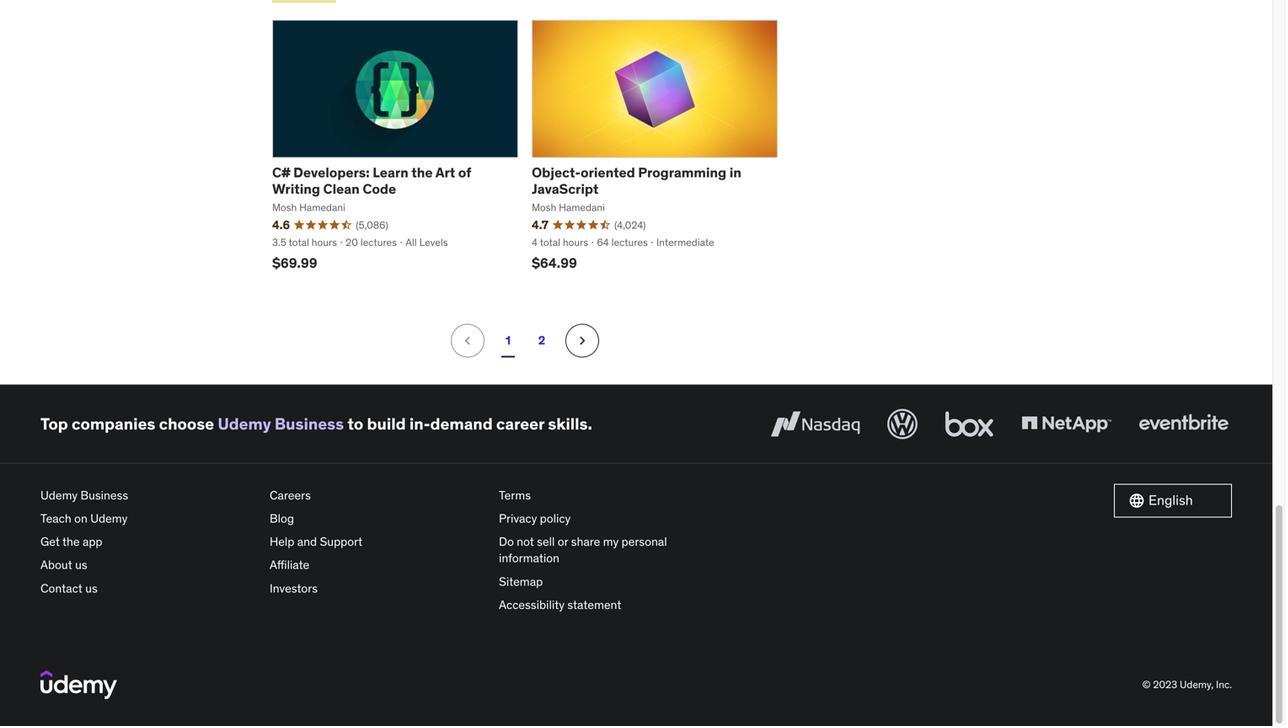 Task type: describe. For each thing, give the bounding box(es) containing it.
all levels
[[405, 236, 448, 249]]

4
[[532, 236, 538, 249]]

top companies choose udemy business to build in-demand career skills.
[[40, 414, 592, 434]]

lectures for $64.99
[[611, 236, 648, 249]]

on
[[74, 511, 87, 526]]

english button
[[1114, 484, 1232, 518]]

do not sell or share my personal information button
[[499, 531, 715, 570]]

careers
[[270, 488, 311, 503]]

or
[[558, 534, 568, 549]]

small image
[[1128, 492, 1145, 509]]

© 2023 udemy, inc.
[[1142, 678, 1232, 692]]

learn
[[373, 164, 408, 181]]

teach
[[40, 511, 71, 526]]

object-oriented programming in javascript mosh hamedani
[[532, 164, 741, 214]]

javascript
[[532, 180, 599, 197]]

1 vertical spatial us
[[85, 581, 98, 596]]

4.6
[[272, 217, 290, 232]]

companies
[[72, 414, 155, 434]]

2 link
[[525, 324, 559, 358]]

sitemap link
[[499, 570, 715, 594]]

the inside udemy business teach on udemy get the app about us contact us
[[62, 534, 80, 549]]

(5,086)
[[356, 219, 388, 232]]

choose
[[159, 414, 214, 434]]

business inside udemy business teach on udemy get the app about us contact us
[[80, 488, 128, 503]]

the inside the c# developers: learn the art of writing clean code mosh hamedani
[[411, 164, 433, 181]]

in-
[[409, 414, 430, 434]]

20
[[346, 236, 358, 249]]

help
[[270, 534, 294, 549]]

1 vertical spatial udemy business link
[[40, 484, 256, 507]]

investors
[[270, 581, 318, 596]]

programming
[[638, 164, 726, 181]]

accessibility
[[499, 597, 565, 613]]

©
[[1142, 678, 1151, 692]]

0 vertical spatial us
[[75, 558, 87, 573]]

object-
[[532, 164, 581, 181]]

3.5 total hours
[[272, 236, 337, 249]]

writing
[[272, 180, 320, 197]]

2 vertical spatial udemy
[[90, 511, 127, 526]]

careers blog help and support affiliate investors
[[270, 488, 362, 596]]

terms link
[[499, 484, 715, 507]]

total for $69.99
[[289, 236, 309, 249]]

64 lectures
[[597, 236, 648, 249]]

intermediate
[[656, 236, 714, 249]]

privacy policy link
[[499, 507, 715, 531]]

64
[[597, 236, 609, 249]]

udemy image
[[40, 671, 117, 700]]

1 horizontal spatial business
[[275, 414, 344, 434]]

4 total hours
[[532, 236, 588, 249]]

4024 reviews element
[[614, 218, 646, 232]]

0 vertical spatial udemy business link
[[218, 414, 344, 434]]

blog link
[[270, 507, 485, 531]]

affiliate link
[[270, 554, 485, 577]]

$69.99
[[272, 254, 317, 272]]

help and support link
[[270, 531, 485, 554]]

c# developers: learn the art of writing clean code link
[[272, 164, 471, 197]]

top
[[40, 414, 68, 434]]

(4,024)
[[614, 219, 646, 232]]

oriented
[[581, 164, 635, 181]]

policy
[[540, 511, 571, 526]]

1
[[505, 333, 511, 348]]

not
[[517, 534, 534, 549]]

get the app link
[[40, 531, 256, 554]]

eventbrite image
[[1135, 406, 1232, 443]]

information
[[499, 551, 559, 566]]

art
[[435, 164, 455, 181]]

1 link
[[491, 324, 525, 358]]

terms
[[499, 488, 531, 503]]

about
[[40, 558, 72, 573]]

udemy business teach on udemy get the app about us contact us
[[40, 488, 128, 596]]



Task type: locate. For each thing, give the bounding box(es) containing it.
blog
[[270, 511, 294, 526]]

0 horizontal spatial mosh
[[272, 201, 297, 214]]

hamedani inside the c# developers: learn the art of writing clean code mosh hamedani
[[299, 201, 345, 214]]

box image
[[941, 406, 998, 443]]

3.5
[[272, 236, 286, 249]]

2 hamedani from the left
[[559, 201, 605, 214]]

mosh up 4.7
[[532, 201, 556, 214]]

1 hamedani from the left
[[299, 201, 345, 214]]

$64.99
[[532, 254, 577, 272]]

do
[[499, 534, 514, 549]]

terms privacy policy do not sell or share my personal information sitemap accessibility statement
[[499, 488, 667, 613]]

1 horizontal spatial lectures
[[611, 236, 648, 249]]

lectures down 4024 reviews element
[[611, 236, 648, 249]]

skills.
[[548, 414, 592, 434]]

lectures for $69.99
[[360, 236, 397, 249]]

udemy business link up get the app link
[[40, 484, 256, 507]]

udemy up teach
[[40, 488, 78, 503]]

us right contact
[[85, 581, 98, 596]]

0 horizontal spatial business
[[80, 488, 128, 503]]

1 horizontal spatial mosh
[[532, 201, 556, 214]]

support
[[320, 534, 362, 549]]

business left to
[[275, 414, 344, 434]]

udemy business link up careers
[[218, 414, 344, 434]]

1 horizontal spatial hamedani
[[559, 201, 605, 214]]

1 vertical spatial the
[[62, 534, 80, 549]]

udemy business link
[[218, 414, 344, 434], [40, 484, 256, 507]]

the
[[411, 164, 433, 181], [62, 534, 80, 549]]

1 lectures from the left
[[360, 236, 397, 249]]

0 horizontal spatial hamedani
[[299, 201, 345, 214]]

teach on udemy link
[[40, 507, 256, 531]]

0 horizontal spatial hours
[[312, 236, 337, 249]]

demand
[[430, 414, 493, 434]]

inc.
[[1216, 678, 1232, 692]]

investors link
[[270, 577, 485, 600]]

next page image
[[574, 332, 591, 349]]

of
[[458, 164, 471, 181]]

udemy right 'choose'
[[218, 414, 271, 434]]

sitemap
[[499, 574, 543, 589]]

the right get at bottom left
[[62, 534, 80, 549]]

0 vertical spatial the
[[411, 164, 433, 181]]

object-oriented programming in javascript link
[[532, 164, 741, 197]]

1 mosh from the left
[[272, 201, 297, 214]]

all
[[405, 236, 417, 249]]

mosh inside the c# developers: learn the art of writing clean code mosh hamedani
[[272, 201, 297, 214]]

mosh
[[272, 201, 297, 214], [532, 201, 556, 214]]

20 lectures
[[346, 236, 397, 249]]

2
[[538, 333, 545, 348]]

to
[[347, 414, 363, 434]]

0 horizontal spatial udemy
[[40, 488, 78, 503]]

udemy right "on"
[[90, 511, 127, 526]]

contact
[[40, 581, 82, 596]]

sell
[[537, 534, 555, 549]]

0 vertical spatial business
[[275, 414, 344, 434]]

lectures down 5086 reviews element
[[360, 236, 397, 249]]

c# developers: learn the art of writing clean code mosh hamedani
[[272, 164, 471, 214]]

2 total from the left
[[540, 236, 560, 249]]

hamedani inside object-oriented programming in javascript mosh hamedani
[[559, 201, 605, 214]]

developers:
[[293, 164, 370, 181]]

0 horizontal spatial total
[[289, 236, 309, 249]]

the left art
[[411, 164, 433, 181]]

volkswagen image
[[884, 406, 921, 443]]

hours left the 64
[[563, 236, 588, 249]]

and
[[297, 534, 317, 549]]

0 horizontal spatial lectures
[[360, 236, 397, 249]]

careers link
[[270, 484, 485, 507]]

hours
[[312, 236, 337, 249], [563, 236, 588, 249]]

4.7
[[532, 217, 549, 232]]

in
[[729, 164, 741, 181]]

total
[[289, 236, 309, 249], [540, 236, 560, 249]]

share
[[571, 534, 600, 549]]

hamedani down javascript
[[559, 201, 605, 214]]

us
[[75, 558, 87, 573], [85, 581, 98, 596]]

previous page image
[[459, 332, 476, 349]]

total for $64.99
[[540, 236, 560, 249]]

0 vertical spatial udemy
[[218, 414, 271, 434]]

total right 3.5
[[289, 236, 309, 249]]

udemy
[[218, 414, 271, 434], [40, 488, 78, 503], [90, 511, 127, 526]]

1 horizontal spatial total
[[540, 236, 560, 249]]

2 horizontal spatial udemy
[[218, 414, 271, 434]]

affiliate
[[270, 558, 309, 573]]

accessibility statement link
[[499, 594, 715, 617]]

1 horizontal spatial the
[[411, 164, 433, 181]]

1 hours from the left
[[312, 236, 337, 249]]

1 vertical spatial business
[[80, 488, 128, 503]]

english
[[1149, 492, 1193, 509]]

levels
[[419, 236, 448, 249]]

1 horizontal spatial hours
[[563, 236, 588, 249]]

us right about
[[75, 558, 87, 573]]

nasdaq image
[[767, 406, 864, 443]]

clean
[[323, 180, 360, 197]]

business
[[275, 414, 344, 434], [80, 488, 128, 503]]

1 horizontal spatial udemy
[[90, 511, 127, 526]]

contact us link
[[40, 577, 256, 600]]

2 mosh from the left
[[532, 201, 556, 214]]

hours for $64.99
[[563, 236, 588, 249]]

hours for $69.99
[[312, 236, 337, 249]]

1 total from the left
[[289, 236, 309, 249]]

1 vertical spatial udemy
[[40, 488, 78, 503]]

about us link
[[40, 554, 256, 577]]

0 horizontal spatial the
[[62, 534, 80, 549]]

c#
[[272, 164, 290, 181]]

lectures
[[360, 236, 397, 249], [611, 236, 648, 249]]

5086 reviews element
[[356, 218, 388, 232]]

build
[[367, 414, 406, 434]]

total right 4
[[540, 236, 560, 249]]

business up "on"
[[80, 488, 128, 503]]

get
[[40, 534, 60, 549]]

2 hours from the left
[[563, 236, 588, 249]]

privacy
[[499, 511, 537, 526]]

mosh up 4.6
[[272, 201, 297, 214]]

2023
[[1153, 678, 1177, 692]]

career
[[496, 414, 544, 434]]

hamedani down clean on the left top of page
[[299, 201, 345, 214]]

personal
[[621, 534, 667, 549]]

2 lectures from the left
[[611, 236, 648, 249]]

netapp image
[[1018, 406, 1115, 443]]

my
[[603, 534, 619, 549]]

app
[[83, 534, 102, 549]]

statement
[[567, 597, 621, 613]]

code
[[363, 180, 396, 197]]

mosh inside object-oriented programming in javascript mosh hamedani
[[532, 201, 556, 214]]

hours left 20
[[312, 236, 337, 249]]

udemy,
[[1180, 678, 1214, 692]]



Task type: vqa. For each thing, say whether or not it's contained in the screenshot.
CircuitMaker in the 'CircuitMaker Fundamentals: Magic Wand Counter and Decoder Logic'
no



